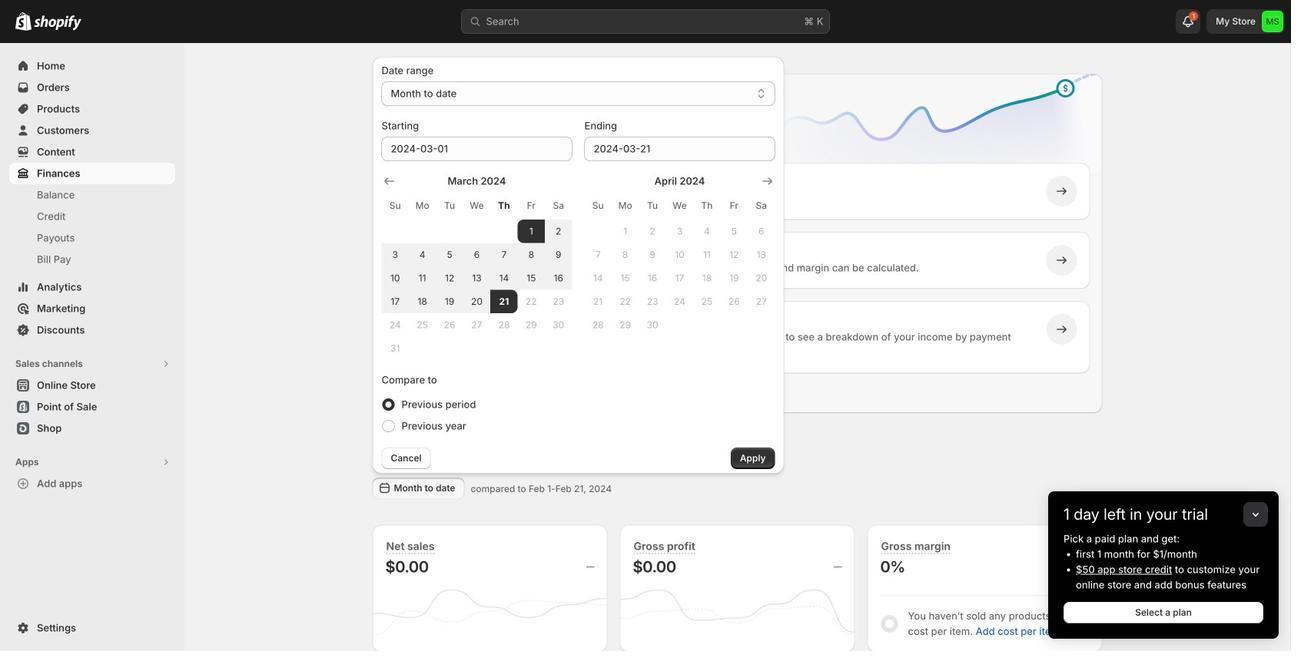Task type: locate. For each thing, give the bounding box(es) containing it.
saturday element for 1st the monday element's friday element
[[545, 192, 572, 220]]

None text field
[[382, 137, 572, 161], [585, 137, 775, 161], [382, 137, 572, 161], [585, 137, 775, 161]]

select a plan image
[[406, 184, 421, 199]]

tuesday element
[[436, 192, 463, 220], [639, 192, 666, 220]]

sunday element
[[382, 192, 409, 220], [585, 192, 612, 220]]

my store image
[[1262, 11, 1284, 32]]

1 wednesday element from the left
[[463, 192, 491, 220]]

0 horizontal spatial friday element
[[518, 192, 545, 220]]

sunday element for 2nd the monday element
[[585, 192, 612, 220]]

1 horizontal spatial tuesday element
[[639, 192, 666, 220]]

saturday element for friday element related to 2nd the monday element
[[748, 192, 775, 220]]

1 horizontal spatial friday element
[[721, 192, 748, 220]]

2 friday element from the left
[[721, 192, 748, 220]]

1 horizontal spatial thursday element
[[694, 192, 721, 220]]

2 saturday element from the left
[[748, 192, 775, 220]]

2 tuesday element from the left
[[639, 192, 666, 220]]

2 thursday element from the left
[[694, 192, 721, 220]]

monday element
[[409, 192, 436, 220], [612, 192, 639, 220]]

tuesday element for 1st the monday element
[[436, 192, 463, 220]]

wednesday element
[[463, 192, 491, 220], [666, 192, 694, 220]]

1 horizontal spatial wednesday element
[[666, 192, 694, 220]]

1 horizontal spatial saturday element
[[748, 192, 775, 220]]

shopify image
[[15, 12, 32, 31], [34, 15, 81, 31]]

wednesday element for 2nd the monday element
[[666, 192, 694, 220]]

1 horizontal spatial sunday element
[[585, 192, 612, 220]]

2 sunday element from the left
[[585, 192, 612, 220]]

1 horizontal spatial grid
[[585, 174, 775, 337]]

1 sunday element from the left
[[382, 192, 409, 220]]

0 horizontal spatial tuesday element
[[436, 192, 463, 220]]

thursday element for wednesday element related to 2nd the monday element
[[694, 192, 721, 220]]

0 horizontal spatial sunday element
[[382, 192, 409, 220]]

2 grid from the left
[[585, 174, 775, 337]]

0 horizontal spatial wednesday element
[[463, 192, 491, 220]]

0 horizontal spatial shopify image
[[15, 12, 32, 31]]

0 horizontal spatial grid
[[382, 174, 572, 361]]

0 horizontal spatial monday element
[[409, 192, 436, 220]]

friday element
[[518, 192, 545, 220], [721, 192, 748, 220]]

0 horizontal spatial thursday element
[[491, 192, 518, 220]]

1 monday element from the left
[[409, 192, 436, 220]]

1 thursday element from the left
[[491, 192, 518, 220]]

0 horizontal spatial saturday element
[[545, 192, 572, 220]]

thursday element
[[491, 192, 518, 220], [694, 192, 721, 220]]

1 horizontal spatial monday element
[[612, 192, 639, 220]]

1 tuesday element from the left
[[436, 192, 463, 220]]

grid
[[382, 174, 572, 361], [585, 174, 775, 337]]

thursday element for wednesday element related to 1st the monday element
[[491, 192, 518, 220]]

2 wednesday element from the left
[[666, 192, 694, 220]]

1 saturday element from the left
[[545, 192, 572, 220]]

2 monday element from the left
[[612, 192, 639, 220]]

1 friday element from the left
[[518, 192, 545, 220]]

saturday element
[[545, 192, 572, 220], [748, 192, 775, 220]]



Task type: vqa. For each thing, say whether or not it's contained in the screenshot.
1st SUNDAY element from the left
yes



Task type: describe. For each thing, give the bounding box(es) containing it.
1 horizontal spatial shopify image
[[34, 15, 81, 31]]

set up shopify payments image
[[406, 322, 421, 337]]

add your first product image
[[406, 253, 421, 268]]

line chart image
[[754, 71, 1106, 197]]

wednesday element for 1st the monday element
[[463, 192, 491, 220]]

friday element for 2nd the monday element
[[721, 192, 748, 220]]

tuesday element for 2nd the monday element
[[639, 192, 666, 220]]

sunday element for 1st the monday element
[[382, 192, 409, 220]]

1 grid from the left
[[382, 174, 572, 361]]

friday element for 1st the monday element
[[518, 192, 545, 220]]



